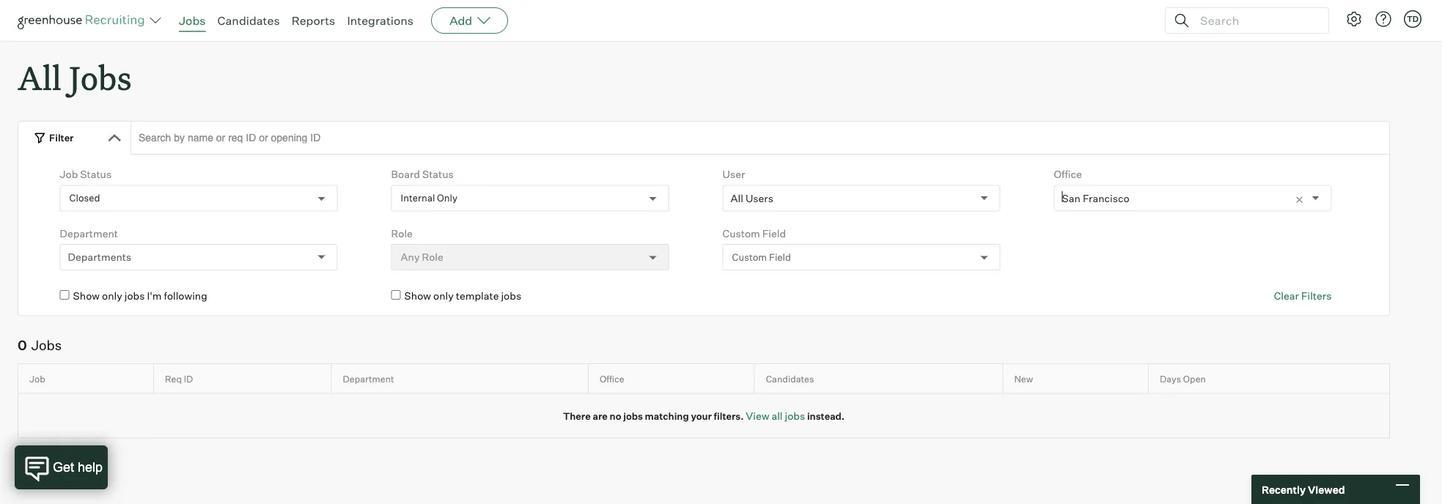 Task type: describe. For each thing, give the bounding box(es) containing it.
integrations link
[[347, 13, 414, 28]]

clear filters
[[1274, 290, 1332, 303]]

all for all users
[[731, 192, 743, 205]]

board status
[[391, 168, 454, 181]]

Show only jobs I'm following checkbox
[[60, 290, 69, 300]]

new
[[1014, 373, 1033, 385]]

san
[[1062, 192, 1081, 205]]

role
[[391, 227, 413, 240]]

Search text field
[[1197, 10, 1315, 31]]

1 vertical spatial office
[[600, 373, 624, 385]]

integrations
[[347, 13, 414, 28]]

jobs left i'm
[[125, 290, 145, 303]]

clear filters link
[[1274, 289, 1332, 303]]

template
[[456, 290, 499, 303]]

reports
[[292, 13, 335, 28]]

id
[[184, 373, 193, 385]]

1 vertical spatial custom
[[732, 251, 767, 263]]

users
[[746, 192, 773, 205]]

0 vertical spatial custom
[[723, 227, 760, 240]]

1 vertical spatial custom field
[[732, 251, 791, 263]]

clear value element
[[1294, 186, 1312, 211]]

departments
[[68, 251, 131, 264]]

show for show only template jobs
[[404, 290, 431, 303]]

open
[[1183, 373, 1206, 385]]

i'm
[[147, 290, 162, 303]]

jobs inside there are no jobs matching your filters. view all jobs instead.
[[623, 410, 643, 422]]

clear
[[1274, 290, 1299, 303]]

configure image
[[1345, 10, 1363, 28]]

view
[[746, 410, 769, 422]]

are
[[593, 410, 608, 422]]

Search by name or req ID or opening ID text field
[[131, 121, 1390, 155]]

show only template jobs
[[404, 290, 521, 303]]

your
[[691, 410, 712, 422]]

reports link
[[292, 13, 335, 28]]

greenhouse recruiting image
[[18, 12, 150, 29]]

0 vertical spatial custom field
[[723, 227, 786, 240]]

san francisco
[[1062, 192, 1130, 205]]

jobs right all
[[785, 410, 805, 422]]

add button
[[431, 7, 508, 34]]

closed
[[69, 192, 100, 204]]

san francisco option
[[1062, 192, 1130, 205]]

view all jobs link
[[746, 410, 805, 422]]

recently viewed
[[1262, 483, 1345, 496]]

td button
[[1401, 7, 1425, 31]]

job for job status
[[60, 168, 78, 181]]

0 vertical spatial candidates
[[217, 13, 280, 28]]

show only jobs i'm following
[[73, 290, 207, 303]]

instead.
[[807, 410, 845, 422]]

filters.
[[714, 410, 744, 422]]

all users option
[[731, 192, 773, 205]]

only for jobs
[[102, 290, 122, 303]]



Task type: vqa. For each thing, say whether or not it's contained in the screenshot.
Acceptance
no



Task type: locate. For each thing, give the bounding box(es) containing it.
0
[[18, 337, 27, 354]]

filters
[[1301, 290, 1332, 303]]

2 status from the left
[[422, 168, 454, 181]]

only
[[102, 290, 122, 303], [433, 290, 454, 303]]

jobs for 0 jobs
[[31, 337, 62, 354]]

viewed
[[1308, 483, 1345, 496]]

1 vertical spatial candidates
[[766, 373, 814, 385]]

1 vertical spatial field
[[769, 251, 791, 263]]

candidates link
[[217, 13, 280, 28]]

field
[[762, 227, 786, 240], [769, 251, 791, 263]]

office up san
[[1054, 168, 1082, 181]]

all for all jobs
[[18, 56, 61, 99]]

candidates
[[217, 13, 280, 28], [766, 373, 814, 385]]

1 vertical spatial department
[[343, 373, 394, 385]]

user
[[723, 168, 745, 181]]

custom field
[[723, 227, 786, 240], [732, 251, 791, 263]]

all
[[772, 410, 783, 422]]

only down departments
[[102, 290, 122, 303]]

1 horizontal spatial department
[[343, 373, 394, 385]]

1 horizontal spatial status
[[422, 168, 454, 181]]

1 only from the left
[[102, 290, 122, 303]]

show for show only jobs i'm following
[[73, 290, 100, 303]]

no
[[610, 410, 621, 422]]

jobs for all jobs
[[69, 56, 132, 99]]

1 horizontal spatial job
[[60, 168, 78, 181]]

days
[[1160, 373, 1181, 385]]

board
[[391, 168, 420, 181]]

1 horizontal spatial all
[[731, 192, 743, 205]]

job status
[[60, 168, 112, 181]]

0 vertical spatial job
[[60, 168, 78, 181]]

0 horizontal spatial office
[[600, 373, 624, 385]]

show right 'show only template jobs' checkbox
[[404, 290, 431, 303]]

2 show from the left
[[404, 290, 431, 303]]

only left template
[[433, 290, 454, 303]]

0 horizontal spatial only
[[102, 290, 122, 303]]

req
[[165, 373, 182, 385]]

job for job
[[29, 373, 45, 385]]

all
[[18, 56, 61, 99], [731, 192, 743, 205]]

department
[[60, 227, 118, 240], [343, 373, 394, 385]]

office
[[1054, 168, 1082, 181], [600, 373, 624, 385]]

0 vertical spatial department
[[60, 227, 118, 240]]

1 horizontal spatial show
[[404, 290, 431, 303]]

0 horizontal spatial show
[[73, 290, 100, 303]]

req id
[[165, 373, 193, 385]]

jobs right template
[[501, 290, 521, 303]]

0 vertical spatial jobs
[[179, 13, 206, 28]]

0 horizontal spatial status
[[80, 168, 112, 181]]

all left users
[[731, 192, 743, 205]]

office up no
[[600, 373, 624, 385]]

francisco
[[1083, 192, 1130, 205]]

status up 'closed' in the left top of the page
[[80, 168, 112, 181]]

2 horizontal spatial jobs
[[179, 13, 206, 28]]

1 vertical spatial all
[[731, 192, 743, 205]]

matching
[[645, 410, 689, 422]]

job up 'closed' in the left top of the page
[[60, 168, 78, 181]]

0 vertical spatial all
[[18, 56, 61, 99]]

0 horizontal spatial job
[[29, 373, 45, 385]]

1 status from the left
[[80, 168, 112, 181]]

1 horizontal spatial jobs
[[69, 56, 132, 99]]

status right board
[[422, 168, 454, 181]]

add
[[450, 13, 472, 28]]

custom down all users option
[[723, 227, 760, 240]]

jobs link
[[179, 13, 206, 28]]

custom field down all users option
[[723, 227, 786, 240]]

clear value image
[[1294, 195, 1305, 205]]

2 only from the left
[[433, 290, 454, 303]]

td
[[1407, 14, 1419, 24]]

only for template
[[433, 290, 454, 303]]

candidates up all
[[766, 373, 814, 385]]

custom down the all users at the right
[[732, 251, 767, 263]]

jobs left candidates link
[[179, 13, 206, 28]]

jobs
[[125, 290, 145, 303], [501, 290, 521, 303], [785, 410, 805, 422], [623, 410, 643, 422]]

following
[[164, 290, 207, 303]]

1 show from the left
[[73, 290, 100, 303]]

all up filter
[[18, 56, 61, 99]]

custom field down users
[[732, 251, 791, 263]]

candidates right jobs link
[[217, 13, 280, 28]]

1 horizontal spatial candidates
[[766, 373, 814, 385]]

status
[[80, 168, 112, 181], [422, 168, 454, 181]]

0 horizontal spatial department
[[60, 227, 118, 240]]

there are no jobs matching your filters. view all jobs instead.
[[563, 410, 845, 422]]

jobs right no
[[623, 410, 643, 422]]

show right show only jobs i'm following option at bottom
[[73, 290, 100, 303]]

0 horizontal spatial all
[[18, 56, 61, 99]]

filter
[[49, 132, 74, 143]]

1 vertical spatial job
[[29, 373, 45, 385]]

status for board status
[[422, 168, 454, 181]]

days open
[[1160, 373, 1206, 385]]

jobs
[[179, 13, 206, 28], [69, 56, 132, 99], [31, 337, 62, 354]]

0 vertical spatial office
[[1054, 168, 1082, 181]]

custom
[[723, 227, 760, 240], [732, 251, 767, 263]]

jobs down greenhouse recruiting image
[[69, 56, 132, 99]]

1 vertical spatial jobs
[[69, 56, 132, 99]]

td button
[[1404, 10, 1422, 28]]

all users
[[731, 192, 773, 205]]

status for job status
[[80, 168, 112, 181]]

job
[[60, 168, 78, 181], [29, 373, 45, 385]]

1 horizontal spatial office
[[1054, 168, 1082, 181]]

0 horizontal spatial jobs
[[31, 337, 62, 354]]

1 horizontal spatial only
[[433, 290, 454, 303]]

job down 0 jobs
[[29, 373, 45, 385]]

Show only template jobs checkbox
[[391, 290, 401, 300]]

recently
[[1262, 483, 1306, 496]]

0 vertical spatial field
[[762, 227, 786, 240]]

jobs right 0
[[31, 337, 62, 354]]

all jobs
[[18, 56, 132, 99]]

show
[[73, 290, 100, 303], [404, 290, 431, 303]]

0 jobs
[[18, 337, 62, 354]]

there
[[563, 410, 591, 422]]

2 vertical spatial jobs
[[31, 337, 62, 354]]

0 horizontal spatial candidates
[[217, 13, 280, 28]]



